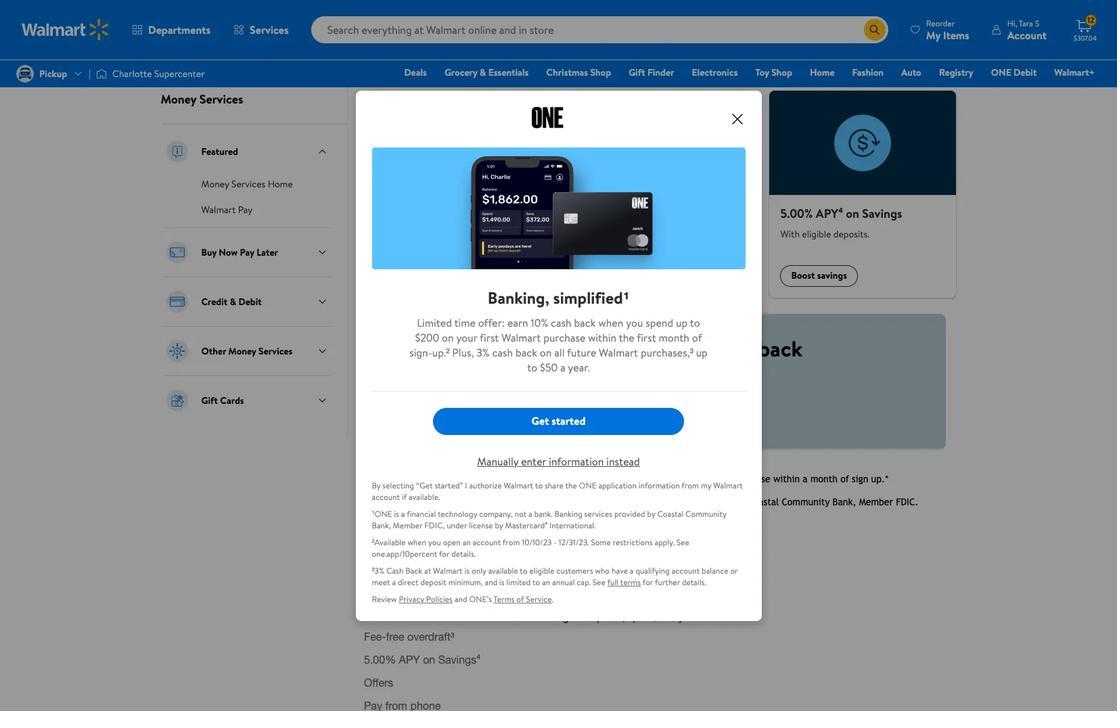 Task type: locate. For each thing, give the bounding box(es) containing it.
shop right christmas
[[591, 66, 612, 79]]

overdraft protection list item
[[559, 91, 762, 298]]

an right open
[[463, 537, 471, 548]]

eligible down 'apy⁴'
[[803, 227, 832, 241]]

1 vertical spatial &
[[230, 295, 236, 309]]

2 vertical spatial &
[[614, 334, 628, 364]]

account down 'license'
[[473, 537, 501, 548]]

christmas
[[547, 66, 588, 79]]

1 vertical spatial debit
[[239, 295, 262, 309]]

who
[[596, 565, 610, 577]]

credit & debit
[[201, 295, 262, 309]]

Walmart Site-Wide search field
[[311, 16, 889, 43]]

available
[[489, 565, 518, 577]]

2 horizontal spatial account
[[672, 565, 700, 577]]

registry link
[[934, 65, 980, 80]]

get for the get started "button" at the bottom
[[532, 414, 549, 429]]

1 vertical spatial account
[[473, 537, 501, 548]]

get up simplified
[[589, 269, 604, 283]]

1 horizontal spatial up
[[676, 315, 688, 330]]

company,
[[480, 508, 513, 520]]

dialog containing banking, simplified
[[356, 90, 762, 621]]

1 horizontal spatial see
[[677, 537, 690, 548]]

back
[[575, 315, 596, 330], [759, 334, 803, 364], [516, 345, 538, 360]]

walmart right future
[[599, 345, 639, 360]]

1 horizontal spatial back
[[575, 315, 596, 330]]

one debit link
[[986, 65, 1044, 80]]

1 vertical spatial of
[[517, 594, 524, 605]]

banking,
[[488, 286, 550, 309]]

walmart inside ³ 3% cash back at walmart is only available to eligible customers who have a qualifying account balance or meet a direct deposit minimum, and is limited to an annual cap. see
[[433, 565, 463, 577]]

debit left walmart+ link
[[1014, 66, 1038, 79]]

1 horizontal spatial &
[[480, 66, 487, 79]]

up up free.³
[[641, 227, 651, 241]]

1 vertical spatial 3%
[[375, 565, 385, 577]]

get protected
[[589, 269, 647, 283]]

see left full
[[593, 577, 606, 588]]

up right spend
[[676, 315, 688, 330]]

0 vertical spatial account
[[372, 491, 400, 503]]

earn
[[508, 315, 529, 330]]

no monthly fees superscript two. or minimum balances. get one. image
[[364, 91, 551, 196]]

when
[[599, 315, 624, 330], [408, 537, 427, 548]]

1 vertical spatial an
[[542, 577, 551, 588]]

1 vertical spatial gift
[[201, 394, 218, 408]]

0 horizontal spatial get one
[[386, 269, 424, 283]]

to inside overdraft protection you're covered up to $200 with eligible deposits, fee- free.³
[[653, 227, 662, 241]]

close dialog image
[[730, 111, 746, 127]]

finder
[[648, 66, 675, 79]]

an inside by selecting "get started" i authorize walmart to share the one application information from my walmart account if available. ¹ one is a financial technology company, not a bank. banking services provided by coastal community bank, member fdic, under license by mastercard® international. ² available when you open an account from 10/10/23 - 12/31/23. some restrictions apply. see one.app/10percent for details.
[[463, 537, 471, 548]]

up to $50 a year.
[[528, 345, 708, 375]]

the right within
[[619, 330, 635, 345]]

0 vertical spatial details.
[[452, 548, 476, 560]]

1 vertical spatial pay
[[240, 246, 254, 259]]

0 horizontal spatial you
[[429, 537, 441, 548]]

manually
[[477, 454, 519, 469]]

to up free.³
[[653, 227, 662, 241]]

get one
[[386, 269, 424, 283], [636, 404, 685, 421]]

buy now pay later image
[[164, 239, 191, 266]]

2 vertical spatial services
[[259, 345, 293, 358]]

cash inside join one & get 10% cash back on your first walmart purchase.*
[[711, 334, 753, 364]]

walmart down banking,
[[502, 330, 541, 345]]

1 vertical spatial 10%
[[670, 334, 706, 364]]

first left month
[[637, 330, 657, 345]]

toy shop link
[[750, 65, 799, 80]]

shop inside 'link'
[[772, 66, 793, 79]]

1 horizontal spatial get one
[[636, 404, 685, 421]]

back inside join one & get 10% cash back on your first walmart purchase.*
[[759, 334, 803, 364]]

full terms for further details.
[[608, 577, 707, 588]]

you inside "limited time offer: earn 10% cash back when you spend up to $200 on your first walmart purchase within the first month of sign-up."
[[626, 315, 644, 330]]

0 vertical spatial the
[[619, 330, 635, 345]]

³ left cash
[[372, 565, 375, 577]]

account inside ³ 3% cash back at walmart is only available to eligible customers who have a qualifying account balance or meet a direct deposit minimum, and is limited to an annual cap. see
[[672, 565, 700, 577]]

0 horizontal spatial and
[[455, 594, 468, 605]]

walmart down purchases,
[[645, 369, 690, 386]]

10% down spend
[[670, 334, 706, 364]]

gift inside gift finder link
[[629, 66, 646, 79]]

1 vertical spatial you
[[429, 537, 441, 548]]

deposits.
[[834, 227, 870, 241]]

0 horizontal spatial on
[[442, 330, 454, 345]]

0 vertical spatial home
[[810, 66, 835, 79]]

0 horizontal spatial $200
[[415, 330, 440, 345]]

with
[[688, 227, 705, 241]]

0 vertical spatial get one button
[[375, 265, 434, 287]]

for down fdic,
[[439, 548, 450, 560]]

information up coastal
[[639, 480, 680, 491]]

get one button
[[375, 265, 434, 287], [620, 397, 701, 429]]

eligible inside overdraft protection you're covered up to $200 with eligible deposits, fee- free.³
[[708, 227, 737, 241]]

0 horizontal spatial your
[[457, 330, 478, 345]]

purchase
[[544, 330, 586, 345]]

account left if
[[372, 491, 400, 503]]

banking
[[555, 508, 583, 520]]

0 horizontal spatial &
[[230, 295, 236, 309]]

1 horizontal spatial and
[[485, 577, 498, 588]]

0 horizontal spatial 3%
[[375, 565, 385, 577]]

an left annual
[[542, 577, 551, 588]]

2 horizontal spatial back
[[759, 334, 803, 364]]

from left my
[[682, 480, 699, 491]]

when down member
[[408, 537, 427, 548]]

1 horizontal spatial shop
[[772, 66, 793, 79]]

1 vertical spatial see
[[593, 577, 606, 588]]

list
[[356, 91, 965, 298]]

list containing no monthly fees²
[[356, 91, 965, 298]]

or inside ³ 3% cash back at walmart is only available to eligible customers who have a qualifying account balance or meet a direct deposit minimum, and is limited to an annual cap. see
[[731, 565, 738, 577]]

cards
[[220, 394, 244, 408]]

first down get
[[621, 369, 642, 386]]

one's
[[470, 594, 492, 605]]

when down simplified
[[599, 315, 624, 330]]

up up purchase.*
[[697, 345, 708, 360]]

is left only
[[465, 565, 470, 577]]

1 horizontal spatial when
[[599, 315, 624, 330]]

balances.
[[426, 227, 463, 241]]

get one button inside no monthly fees² list item
[[375, 265, 434, 287]]

year.
[[568, 360, 590, 375]]

on left all
[[540, 345, 552, 360]]

to left share
[[535, 480, 543, 491]]

1 horizontal spatial or
[[731, 565, 738, 577]]

dialog
[[356, 90, 762, 621]]

eligible right with
[[708, 227, 737, 241]]

2 vertical spatial account
[[672, 565, 700, 577]]

0 horizontal spatial information
[[549, 454, 604, 469]]

only
[[472, 565, 487, 577]]

member
[[393, 520, 423, 531]]

a right have
[[630, 565, 634, 577]]

1 horizontal spatial debit
[[1014, 66, 1038, 79]]

0 horizontal spatial for
[[439, 548, 450, 560]]

of right "terms"
[[517, 594, 524, 605]]

buy
[[201, 246, 217, 259]]

0 horizontal spatial see
[[593, 577, 606, 588]]

walmart right my
[[714, 480, 743, 491]]

on up 'deposits.'
[[847, 205, 860, 222]]

or inside no monthly fees² or minimum balances.
[[375, 227, 384, 241]]

on left time on the left top of the page
[[442, 330, 454, 345]]

back inside "limited time offer: earn 10% cash back when you spend up to $200 on your first walmart purchase within the first month of sign-up."
[[575, 315, 596, 330]]

walmart inside join one & get 10% cash back on your first walmart purchase.*
[[645, 369, 690, 386]]

0 vertical spatial and
[[485, 577, 498, 588]]

privacy policies link
[[399, 594, 453, 605]]

cash for get
[[711, 334, 753, 364]]

0 horizontal spatial account
[[372, 491, 400, 503]]

0 vertical spatial information
[[549, 454, 604, 469]]

details. up only
[[452, 548, 476, 560]]

money for money services home
[[201, 177, 229, 191]]

1 vertical spatial get one button
[[620, 397, 701, 429]]

gift cards image
[[164, 387, 191, 414]]

3% right plus,
[[477, 345, 490, 360]]

money right the other
[[229, 345, 256, 358]]

& for credit
[[230, 295, 236, 309]]

get one button down the minimum
[[375, 265, 434, 287]]

money for money services
[[161, 91, 197, 108]]

1 vertical spatial get one
[[636, 404, 685, 421]]

an
[[463, 537, 471, 548], [542, 577, 551, 588]]

1 horizontal spatial home
[[810, 66, 835, 79]]

authorize
[[470, 480, 502, 491]]

pay right now
[[240, 246, 254, 259]]

get one down the minimum
[[386, 269, 424, 283]]

& left get
[[614, 334, 628, 364]]

full terms link
[[608, 577, 641, 588]]

for inside by selecting "get started" i authorize walmart to share the one application information from my walmart account if available. ¹ one is a financial technology company, not a bank. banking services provided by coastal community bank, member fdic, under license by mastercard® international. ² available when you open an account from 10/10/23 - 12/31/23. some restrictions apply. see one.app/10percent for details.
[[439, 548, 450, 560]]

overdraft protection. you're covered up to two hundred dollars with direct deposit, fee-free. superscript three. get protected. image
[[567, 91, 754, 196]]

10% right earn
[[531, 315, 549, 330]]

purchase.*
[[693, 369, 746, 386]]

0 vertical spatial $200
[[664, 227, 686, 241]]

2 horizontal spatial on
[[847, 205, 860, 222]]

get
[[386, 269, 401, 283], [589, 269, 604, 283], [636, 404, 656, 421], [532, 414, 549, 429]]

1 horizontal spatial you
[[626, 315, 644, 330]]

of inside "limited time offer: earn 10% cash back when you spend up to $200 on your first walmart purchase within the first month of sign-up."
[[693, 330, 703, 345]]

gift left finder
[[629, 66, 646, 79]]

0 horizontal spatial is
[[394, 508, 399, 520]]

not
[[515, 508, 527, 520]]

1 vertical spatial ²
[[372, 537, 375, 548]]

10%
[[531, 315, 549, 330], [670, 334, 706, 364]]

deposit
[[421, 577, 447, 588]]

cash down the banking, simplified ¹
[[551, 315, 572, 330]]

gift finder link
[[623, 65, 681, 80]]

account
[[372, 491, 400, 503], [473, 537, 501, 548], [672, 565, 700, 577]]

services for money services
[[199, 91, 243, 108]]

get down the minimum
[[386, 269, 401, 283]]

¹ down 'protected'
[[623, 286, 630, 309]]

1 vertical spatial money
[[201, 177, 229, 191]]

0 horizontal spatial the
[[566, 480, 577, 491]]

christmas shop link
[[541, 65, 618, 80]]

cash for earn
[[551, 315, 572, 330]]

protected
[[606, 269, 647, 283]]

under
[[447, 520, 467, 531]]

get
[[634, 334, 665, 364]]

by right 'license'
[[495, 520, 504, 531]]

get inside "button"
[[532, 414, 549, 429]]

cash inside "limited time offer: earn 10% cash back when you spend up to $200 on your first walmart purchase within the first month of sign-up."
[[551, 315, 572, 330]]

on inside "limited time offer: earn 10% cash back when you spend up to $200 on your first walmart purchase within the first month of sign-up."
[[442, 330, 454, 345]]

1 vertical spatial for
[[643, 577, 654, 588]]

your right on
[[594, 369, 618, 386]]

walmart down money services home
[[201, 203, 236, 217]]

purchases,
[[641, 345, 690, 360]]

the inside by selecting "get started" i authorize walmart to share the one application information from my walmart account if available. ¹ one is a financial technology company, not a bank. banking services provided by coastal community bank, member fdic, under license by mastercard® international. ² available when you open an account from 10/10/23 - 12/31/23. some restrictions apply. see one.app/10percent for details.
[[566, 480, 577, 491]]

deposits,
[[578, 241, 614, 255]]

money up walmart pay link
[[201, 177, 229, 191]]

services up featured
[[199, 91, 243, 108]]

1 horizontal spatial eligible
[[708, 227, 737, 241]]

mastercard®
[[506, 520, 548, 531]]

for
[[439, 548, 450, 560], [643, 577, 654, 588]]

your left offer:
[[457, 330, 478, 345]]

see right apply.
[[677, 537, 690, 548]]

1 vertical spatial home
[[268, 177, 293, 191]]

debit
[[1014, 66, 1038, 79], [239, 295, 262, 309]]

for right terms
[[643, 577, 654, 588]]

and up "one's"
[[485, 577, 498, 588]]

pay down money services home
[[238, 203, 253, 217]]

featured image
[[164, 138, 191, 165]]

services up walmart pay link
[[232, 177, 266, 191]]

10% inside "limited time offer: earn 10% cash back when you spend up to $200 on your first walmart purchase within the first month of sign-up."
[[531, 315, 549, 330]]

1 vertical spatial ³
[[372, 565, 375, 577]]

a inside the up to $50 a year.
[[561, 360, 566, 375]]

2 shop from the left
[[772, 66, 793, 79]]

$200 left plus,
[[415, 330, 440, 345]]

to inside by selecting "get started" i authorize walmart to share the one application information from my walmart account if available. ¹ one is a financial technology company, not a bank. banking services provided by coastal community bank, member fdic, under license by mastercard® international. ² available when you open an account from 10/10/23 - 12/31/23. some restrictions apply. see one.app/10percent for details.
[[535, 480, 543, 491]]

¹ down by
[[372, 508, 375, 520]]

to right month
[[691, 315, 701, 330]]

services right the other
[[259, 345, 293, 358]]

get one inside no monthly fees² list item
[[386, 269, 424, 283]]

0 vertical spatial when
[[599, 315, 624, 330]]

by left coastal
[[648, 508, 656, 520]]

get left started
[[532, 414, 549, 429]]

1 horizontal spatial the
[[619, 330, 635, 345]]

walmart+
[[1055, 66, 1096, 79]]

you down fdic,
[[429, 537, 441, 548]]

cash
[[551, 315, 572, 330], [711, 334, 753, 364], [493, 345, 513, 360]]

by
[[648, 508, 656, 520], [495, 520, 504, 531]]

0 horizontal spatial when
[[408, 537, 427, 548]]

from down mastercard®
[[503, 537, 520, 548]]

is right bank,
[[394, 508, 399, 520]]

information up share
[[549, 454, 604, 469]]

or down 'no'
[[375, 227, 384, 241]]

0 vertical spatial &
[[480, 66, 487, 79]]

back
[[406, 565, 423, 577]]

² down bank,
[[372, 537, 375, 548]]

see
[[677, 537, 690, 548], [593, 577, 606, 588]]

0 vertical spatial an
[[463, 537, 471, 548]]

1 horizontal spatial for
[[643, 577, 654, 588]]

is left limited
[[500, 577, 505, 588]]

³ inside ³ 3% cash back at walmart is only available to eligible customers who have a qualifying account balance or meet a direct deposit minimum, and is limited to an annual cap. see
[[372, 565, 375, 577]]

limited
[[507, 577, 531, 588]]

account left balance
[[672, 565, 700, 577]]

toy shop
[[756, 66, 793, 79]]

3%
[[477, 345, 490, 360], [375, 565, 385, 577]]

and down minimum,
[[455, 594, 468, 605]]

1 horizontal spatial get one button
[[620, 397, 701, 429]]

1 horizontal spatial an
[[542, 577, 551, 588]]

cash down offer:
[[493, 345, 513, 360]]

an inside ³ 3% cash back at walmart is only available to eligible customers who have a qualifying account balance or meet a direct deposit minimum, and is limited to an annual cap. see
[[542, 577, 551, 588]]

eligible up service
[[530, 565, 555, 577]]

money up featured "icon" on the top of the page
[[161, 91, 197, 108]]

0 vertical spatial gift
[[629, 66, 646, 79]]

of
[[693, 330, 703, 345], [517, 594, 524, 605]]

essentials
[[489, 66, 529, 79]]

get one for the bottom the get one button
[[636, 404, 685, 421]]

1 vertical spatial information
[[639, 480, 680, 491]]

0 vertical spatial 10%
[[531, 315, 549, 330]]

within
[[589, 330, 617, 345]]

time
[[455, 315, 476, 330]]

get inside no monthly fees² list item
[[386, 269, 401, 283]]

details. right further
[[682, 577, 707, 588]]

0 horizontal spatial up
[[641, 227, 651, 241]]

other money services
[[201, 345, 293, 358]]

& inside join one & get 10% cash back on your first walmart purchase.*
[[614, 334, 628, 364]]

1 horizontal spatial $200
[[664, 227, 686, 241]]

get one down join one & get 10% cash back on your first walmart purchase.*
[[636, 404, 685, 421]]

enter
[[522, 454, 547, 469]]

is inside by selecting "get started" i authorize walmart to share the one application information from my walmart account if available. ¹ one is a financial technology company, not a bank. banking services provided by coastal community bank, member fdic, under license by mastercard® international. ² available when you open an account from 10/10/23 - 12/31/23. some restrictions apply. see one.app/10percent for details.
[[394, 508, 399, 520]]

² plus, 3% cash back on all future walmart purchases, ³
[[446, 345, 694, 360]]

back for earn
[[575, 315, 596, 330]]

of right month
[[693, 330, 703, 345]]

get up instead
[[636, 404, 656, 421]]

² left plus,
[[446, 345, 450, 360]]

cap.
[[577, 577, 591, 588]]

a right $50
[[561, 360, 566, 375]]

plus,
[[453, 345, 474, 360]]

eligible
[[708, 227, 737, 241], [803, 227, 832, 241], [530, 565, 555, 577]]

you left spend
[[626, 315, 644, 330]]

1 horizontal spatial account
[[473, 537, 501, 548]]

5.00% apy⁴ on savings with eligible deposits.
[[781, 205, 903, 241]]

0 horizontal spatial 10%
[[531, 315, 549, 330]]

3% left cash
[[375, 565, 385, 577]]

$200 left with
[[664, 227, 686, 241]]

0 horizontal spatial gift
[[201, 394, 218, 408]]

2 horizontal spatial up
[[697, 345, 708, 360]]

when inside "limited time offer: earn 10% cash back when you spend up to $200 on your first walmart purchase within the first month of sign-up."
[[599, 315, 624, 330]]

license
[[469, 520, 493, 531]]

to left $50
[[528, 360, 538, 375]]

or right balance
[[731, 565, 738, 577]]

0 vertical spatial services
[[199, 91, 243, 108]]

apply.
[[655, 537, 675, 548]]

gift left cards
[[201, 394, 218, 408]]

shop for toy shop
[[772, 66, 793, 79]]

walmart inside "limited time offer: earn 10% cash back when you spend up to $200 on your first walmart purchase within the first month of sign-up."
[[502, 330, 541, 345]]

get protected button
[[578, 265, 658, 287]]

fashion
[[853, 66, 884, 79]]

shop right toy
[[772, 66, 793, 79]]

Search search field
[[311, 16, 889, 43]]

cash up purchase.*
[[711, 334, 753, 364]]

one logo image
[[532, 107, 564, 128]]

boost
[[792, 269, 816, 283]]

1 vertical spatial services
[[232, 177, 266, 191]]

10% inside join one & get 10% cash back on your first walmart purchase.*
[[670, 334, 706, 364]]

0 horizontal spatial get one button
[[375, 265, 434, 287]]

walmart right at
[[433, 565, 463, 577]]

1 horizontal spatial 10%
[[670, 334, 706, 364]]

free.³
[[636, 241, 658, 255]]

0 vertical spatial you
[[626, 315, 644, 330]]

0 vertical spatial up
[[641, 227, 651, 241]]

with
[[781, 227, 800, 241]]

get inside overdraft protection list item
[[589, 269, 604, 283]]

3% inside ³ 3% cash back at walmart is only available to eligible customers who have a qualifying account balance or meet a direct deposit minimum, and is limited to an annual cap. see
[[375, 565, 385, 577]]

savings
[[863, 205, 903, 222]]

eligible inside 5.00% apy⁴ on savings with eligible deposits.
[[803, 227, 832, 241]]

on
[[575, 369, 592, 386]]

credit
[[201, 295, 228, 309]]

limited time offer: earn 10% cash back when you spend up to $200 on your first walmart purchase within the first month of sign-up.
[[410, 315, 703, 360]]

walmart down enter on the bottom left of page
[[504, 480, 534, 491]]

0 vertical spatial get one
[[386, 269, 424, 283]]

1 vertical spatial $200
[[415, 330, 440, 345]]

1 shop from the left
[[591, 66, 612, 79]]

on inside 5.00% apy⁴ on savings with eligible deposits.
[[847, 205, 860, 222]]

& right the credit at the top
[[230, 295, 236, 309]]

5.00% apy superscript four on savings. with eligible deposits. boost savings. image
[[770, 91, 957, 196]]

get one button down join one & get 10% cash back on your first walmart purchase.*
[[620, 397, 701, 429]]

christmas shop
[[547, 66, 612, 79]]

debit right the credit at the top
[[239, 295, 262, 309]]

when inside by selecting "get started" i authorize walmart to share the one application information from my walmart account if available. ¹ one is a financial technology company, not a bank. banking services provided by coastal community bank, member fdic, under license by mastercard® international. ² available when you open an account from 10/10/23 - 12/31/23. some restrictions apply. see one.app/10percent for details.
[[408, 537, 427, 548]]

later
[[257, 246, 278, 259]]

2 vertical spatial up
[[697, 345, 708, 360]]

$307.04
[[1075, 33, 1098, 43]]

1 vertical spatial or
[[731, 565, 738, 577]]

up inside "limited time offer: earn 10% cash back when you spend up to $200 on your first walmart purchase within the first month of sign-up."
[[676, 315, 688, 330]]

5.00% apy⁴ on savings list item
[[762, 91, 965, 298]]



Task type: vqa. For each thing, say whether or not it's contained in the screenshot.
28 Options
no



Task type: describe. For each thing, give the bounding box(es) containing it.
my
[[701, 480, 712, 491]]

see inside by selecting "get started" i authorize walmart to share the one application information from my walmart account if available. ¹ one is a financial technology company, not a bank. banking services provided by coastal community bank, member fdic, under license by mastercard® international. ² available when you open an account from 10/10/23 - 12/31/23. some restrictions apply. see one.app/10percent for details.
[[677, 537, 690, 548]]

0 vertical spatial 3%
[[477, 345, 490, 360]]

boost savings button
[[781, 265, 859, 287]]

some
[[591, 537, 611, 548]]

gift finder
[[629, 66, 675, 79]]

0 vertical spatial ³
[[690, 345, 694, 360]]

the inside "limited time offer: earn 10% cash back when you spend up to $200 on your first walmart purchase within the first month of sign-up."
[[619, 330, 635, 345]]

minimum,
[[449, 577, 483, 588]]

share
[[545, 480, 564, 491]]

simplified
[[554, 286, 623, 309]]

walmart pay
[[201, 203, 253, 217]]

0 horizontal spatial back
[[516, 345, 538, 360]]

one debit card image
[[443, 147, 675, 269]]

back for get
[[759, 334, 803, 364]]

terms of service link
[[494, 594, 552, 605]]

minimum
[[386, 227, 424, 241]]

customers
[[557, 565, 594, 577]]

gift for gift finder
[[629, 66, 646, 79]]

walmart pay link
[[201, 202, 253, 217]]

at
[[425, 565, 431, 577]]

shop for christmas shop
[[591, 66, 612, 79]]

gift for gift cards
[[201, 394, 218, 408]]

0 horizontal spatial home
[[268, 177, 293, 191]]

available
[[375, 537, 406, 548]]

credit & debit image
[[164, 288, 191, 315]]

up inside overdraft protection you're covered up to $200 with eligible deposits, fee- free.³
[[641, 227, 651, 241]]

first right time on the left top of the page
[[480, 330, 499, 345]]

limited
[[417, 315, 452, 330]]

1 horizontal spatial from
[[682, 480, 699, 491]]

³ 3% cash back at walmart is only available to eligible customers who have a qualifying account balance or meet a direct deposit minimum, and is limited to an annual cap. see
[[372, 565, 738, 588]]

¹ inside by selecting "get started" i authorize walmart to share the one application information from my walmart account if available. ¹ one is a financial technology company, not a bank. banking services provided by coastal community bank, member fdic, under license by mastercard® international. ² available when you open an account from 10/10/23 - 12/31/23. some restrictions apply. see one.app/10percent for details.
[[372, 508, 375, 520]]

and inside ³ 3% cash back at walmart is only available to eligible customers who have a qualifying account balance or meet a direct deposit minimum, and is limited to an annual cap. see
[[485, 577, 498, 588]]

get for get protected button at the right top
[[589, 269, 604, 283]]

up.
[[433, 345, 446, 360]]

1 horizontal spatial on
[[540, 345, 552, 360]]

your inside "limited time offer: earn 10% cash back when you spend up to $200 on your first walmart purchase within the first month of sign-up."
[[457, 330, 478, 345]]

manually enter information instead
[[477, 454, 640, 469]]

one inside no monthly fees² list item
[[403, 269, 424, 283]]

registry
[[940, 66, 974, 79]]

international.
[[550, 520, 596, 531]]

10% for earn
[[531, 315, 549, 330]]

offer:
[[479, 315, 505, 330]]

2 horizontal spatial is
[[500, 577, 505, 588]]

cash
[[387, 565, 404, 577]]

10% for get
[[670, 334, 706, 364]]

community
[[686, 508, 727, 520]]

by
[[372, 480, 381, 491]]

a down if
[[401, 508, 405, 520]]

by selecting "get started" i authorize walmart to share the one application information from my walmart account if available. ¹ one is a financial technology company, not a bank. banking services provided by coastal community bank, member fdic, under license by mastercard® international. ² available when you open an account from 10/10/23 - 12/31/23. some restrictions apply. see one.app/10percent for details.
[[372, 480, 743, 560]]

get for the bottom the get one button
[[636, 404, 656, 421]]

featured
[[201, 145, 238, 158]]

0 horizontal spatial of
[[517, 594, 524, 605]]

eligible inside ³ 3% cash back at walmart is only available to eligible customers who have a qualifying account balance or meet a direct deposit minimum, and is limited to an annual cap. see
[[530, 565, 555, 577]]

toy
[[756, 66, 770, 79]]

auto link
[[896, 65, 928, 80]]

$200 inside overdraft protection you're covered up to $200 with eligible deposits, fee- free.³
[[664, 227, 686, 241]]

up inside the up to $50 a year.
[[697, 345, 708, 360]]

0 horizontal spatial from
[[503, 537, 520, 548]]

1 horizontal spatial is
[[465, 565, 470, 577]]

other
[[201, 345, 226, 358]]

walmart+ link
[[1049, 65, 1102, 80]]

financial
[[407, 508, 436, 520]]

1 horizontal spatial by
[[648, 508, 656, 520]]

account for minimum,
[[672, 565, 700, 577]]

0 horizontal spatial cash
[[493, 345, 513, 360]]

other money services image
[[164, 338, 191, 365]]

0 horizontal spatial by
[[495, 520, 504, 531]]

apy⁴
[[816, 205, 844, 222]]

meet
[[372, 577, 390, 588]]

0 vertical spatial pay
[[238, 203, 253, 217]]

i
[[465, 480, 468, 491]]

one debit
[[992, 66, 1038, 79]]

0 vertical spatial debit
[[1014, 66, 1038, 79]]

"get
[[416, 480, 433, 491]]

annual
[[553, 577, 575, 588]]

0 vertical spatial ¹
[[623, 286, 630, 309]]

all
[[555, 345, 565, 360]]

10/10/23
[[522, 537, 552, 548]]

terms
[[621, 577, 641, 588]]

direct
[[398, 577, 419, 588]]

sign-
[[410, 345, 433, 360]]

money services home link
[[201, 176, 293, 191]]

to right available
[[520, 565, 528, 577]]

open
[[443, 537, 461, 548]]

join
[[518, 334, 557, 364]]

now
[[219, 246, 238, 259]]

a right not
[[529, 508, 533, 520]]

account for financial
[[372, 491, 400, 503]]

gift cards
[[201, 394, 244, 408]]

money services
[[161, 91, 243, 108]]

your inside join one & get 10% cash back on your first walmart purchase.*
[[594, 369, 618, 386]]

bank,
[[372, 520, 391, 531]]

started
[[552, 414, 586, 429]]

-
[[554, 537, 557, 548]]

you're
[[578, 227, 603, 241]]

& for grocery
[[480, 66, 487, 79]]

information inside by selecting "get started" i authorize walmart to share the one application information from my walmart account if available. ¹ one is a financial technology company, not a bank. banking services provided by coastal community bank, member fdic, under license by mastercard® international. ² available when you open an account from 10/10/23 - 12/31/23. some restrictions apply. see one.app/10percent for details.
[[639, 480, 680, 491]]

auto
[[902, 66, 922, 79]]

first inside join one & get 10% cash back on your first walmart purchase.*
[[621, 369, 642, 386]]

² inside by selecting "get started" i authorize walmart to share the one application information from my walmart account if available. ¹ one is a financial technology company, not a bank. banking services provided by coastal community bank, member fdic, under license by mastercard® international. ² available when you open an account from 10/10/23 - 12/31/23. some restrictions apply. see one.app/10percent for details.
[[372, 537, 375, 548]]

1 vertical spatial details.
[[682, 577, 707, 588]]

$50
[[540, 360, 558, 375]]

grocery & essentials
[[445, 66, 529, 79]]

get one for the get one button within no monthly fees² list item
[[386, 269, 424, 283]]

you inside by selecting "get started" i authorize walmart to share the one application information from my walmart account if available. ¹ one is a financial technology company, not a bank. banking services provided by coastal community bank, member fdic, under license by mastercard® international. ² available when you open an account from 10/10/23 - 12/31/23. some restrictions apply. see one.app/10percent for details.
[[429, 537, 441, 548]]

$200 inside "limited time offer: earn 10% cash back when you spend up to $200 on your first walmart purchase within the first month of sign-up."
[[415, 330, 440, 345]]

0 horizontal spatial debit
[[239, 295, 262, 309]]

get started button
[[434, 408, 684, 435]]

deals
[[405, 66, 427, 79]]

one inside join one & get 10% cash back on your first walmart purchase.*
[[562, 334, 608, 364]]

spend
[[646, 315, 674, 330]]

full
[[608, 577, 619, 588]]

get for the get one button within no monthly fees² list item
[[386, 269, 401, 283]]

covered
[[606, 227, 639, 241]]

further
[[655, 577, 681, 588]]

deals link
[[398, 65, 433, 80]]

month
[[659, 330, 690, 345]]

services for money services home
[[232, 177, 266, 191]]

to inside the up to $50 a year.
[[528, 360, 538, 375]]

to inside "limited time offer: earn 10% cash back when you spend up to $200 on your first walmart purchase within the first month of sign-up."
[[691, 315, 701, 330]]

a right meet
[[392, 577, 396, 588]]

service
[[526, 594, 552, 605]]

manually enter information instead link
[[477, 454, 640, 469]]

fee-
[[616, 241, 633, 255]]

fdic,
[[425, 520, 445, 531]]

details. inside by selecting "get started" i authorize walmart to share the one application information from my walmart account if available. ¹ one is a financial technology company, not a bank. banking services provided by coastal community bank, member fdic, under license by mastercard® international. ² available when you open an account from 10/10/23 - 12/31/23. some restrictions apply. see one.app/10percent for details.
[[452, 548, 476, 560]]

if
[[402, 491, 407, 503]]

restrictions
[[613, 537, 653, 548]]

review
[[372, 594, 397, 605]]

no monthly fees² or minimum balances.
[[375, 205, 467, 241]]

1 vertical spatial and
[[455, 594, 468, 605]]

debit with rewards. get three percent cash back at walmart up to fifty dollars a year¹. terms apply. get one. image
[[150, 0, 973, 72]]

protection
[[634, 205, 690, 222]]

grocery
[[445, 66, 478, 79]]

2 vertical spatial money
[[229, 345, 256, 358]]

no monthly fees² list item
[[356, 91, 559, 298]]

see inside ³ 3% cash back at walmart is only available to eligible customers who have a qualifying account balance or meet a direct deposit minimum, and is limited to an annual cap. see
[[593, 577, 606, 588]]

walmart image
[[22, 19, 110, 41]]

1 horizontal spatial ²
[[446, 345, 450, 360]]

to up service
[[533, 577, 541, 588]]



